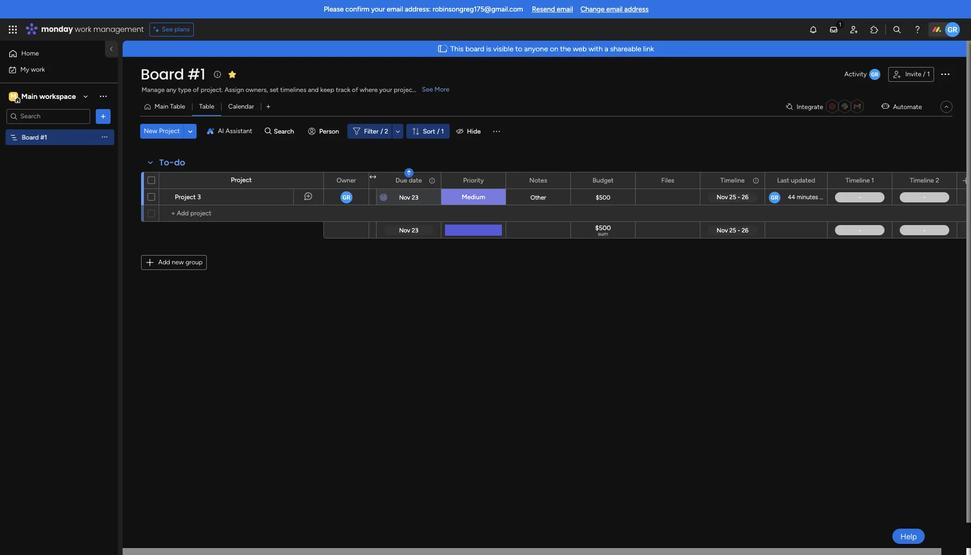 Task type: vqa. For each thing, say whether or not it's contained in the screenshot.
HELP button
yes



Task type: describe. For each thing, give the bounding box(es) containing it.
main table
[[155, 103, 185, 111]]

other
[[530, 194, 546, 201]]

greg robinson image
[[945, 22, 960, 37]]

workspace selection element
[[9, 91, 77, 103]]

main for main table
[[155, 103, 168, 111]]

type
[[178, 86, 191, 94]]

timeline 2
[[910, 176, 939, 184]]

add new group button
[[141, 255, 207, 270]]

options image
[[99, 112, 108, 121]]

options image
[[940, 68, 951, 79]]

activity
[[844, 70, 867, 78]]

address
[[624, 5, 649, 13]]

web
[[573, 44, 587, 53]]

apps image
[[870, 25, 879, 34]]

Files field
[[659, 176, 677, 186]]

ai logo image
[[207, 128, 214, 135]]

column information image
[[752, 177, 760, 184]]

is
[[486, 44, 491, 53]]

arrow down image
[[392, 126, 403, 137]]

ai
[[218, 127, 224, 135]]

23
[[412, 194, 418, 201]]

Search field
[[272, 125, 299, 138]]

monday
[[41, 24, 73, 35]]

project inside button
[[159, 127, 180, 135]]

resend
[[532, 5, 555, 13]]

integrate
[[797, 103, 823, 111]]

0 vertical spatial #1
[[188, 64, 205, 85]]

1 horizontal spatial board #1
[[141, 64, 205, 85]]

this  board is visible to anyone on the web with a shareable link
[[450, 44, 654, 53]]

main table button
[[140, 99, 192, 114]]

home
[[21, 50, 39, 57]]

0 vertical spatial board
[[141, 64, 184, 85]]

Search in workspace field
[[19, 111, 77, 122]]

monday work management
[[41, 24, 144, 35]]

automate
[[893, 103, 922, 111]]

ai assistant
[[218, 127, 252, 135]]

visible
[[493, 44, 513, 53]]

+ Add project text field
[[164, 208, 319, 219]]

resend email link
[[532, 5, 573, 13]]

sort / 1
[[423, 127, 444, 135]]

Budget field
[[590, 176, 616, 186]]

board #1 list box
[[0, 128, 118, 270]]

any
[[166, 86, 176, 94]]

invite members image
[[849, 25, 859, 34]]

track
[[336, 86, 350, 94]]

calendar
[[228, 103, 254, 111]]

notes
[[529, 176, 547, 184]]

calendar button
[[221, 99, 261, 114]]

ai assistant button
[[203, 124, 256, 139]]

nov
[[399, 194, 410, 201]]

search everything image
[[892, 25, 902, 34]]

v2 expand column image
[[370, 173, 376, 181]]

animation image
[[435, 41, 450, 56]]

project.
[[201, 86, 223, 94]]

see more
[[422, 86, 450, 93]]

sum
[[598, 231, 608, 237]]

workspace options image
[[99, 92, 108, 101]]

change
[[580, 5, 605, 13]]

files
[[661, 176, 674, 184]]

on
[[550, 44, 558, 53]]

my work
[[20, 65, 45, 73]]

link
[[643, 44, 654, 53]]

Due date field
[[393, 176, 424, 186]]

priority
[[463, 176, 484, 184]]

updated
[[791, 176, 815, 184]]

add view image
[[267, 103, 270, 110]]

see plans
[[162, 25, 190, 33]]

collapse board header image
[[943, 103, 950, 111]]

2 inside 'field'
[[936, 176, 939, 184]]

see more link
[[421, 85, 450, 94]]

help image
[[913, 25, 922, 34]]

work for my
[[31, 65, 45, 73]]

invite / 1
[[905, 70, 930, 78]]

1 vertical spatial your
[[379, 86, 392, 94]]

hide button
[[452, 124, 486, 139]]

board #1 inside board #1 list box
[[22, 133, 47, 141]]

to
[[515, 44, 522, 53]]

1 inside field
[[871, 176, 874, 184]]

filter
[[364, 127, 379, 135]]

person
[[319, 127, 339, 135]]

column information image
[[428, 177, 436, 184]]

invite / 1 button
[[888, 67, 934, 82]]

inbox image
[[829, 25, 838, 34]]

show board description image
[[212, 70, 223, 79]]

set
[[270, 86, 279, 94]]

where
[[360, 86, 378, 94]]

autopilot image
[[881, 101, 889, 112]]

To-do field
[[157, 157, 188, 169]]

project
[[394, 86, 415, 94]]

new project
[[144, 127, 180, 135]]

work for monday
[[75, 24, 91, 35]]

medium
[[462, 193, 485, 201]]

2 of from the left
[[352, 86, 358, 94]]

2 table from the left
[[199, 103, 214, 111]]

assign
[[225, 86, 244, 94]]

new project button
[[140, 124, 184, 139]]

see for see more
[[422, 86, 433, 93]]

date
[[409, 176, 422, 184]]

project for project
[[231, 176, 252, 184]]

0 vertical spatial your
[[371, 5, 385, 13]]

nov 23
[[399, 194, 418, 201]]

add new group
[[158, 259, 203, 266]]

manage any type of project. assign owners, set timelines and keep track of where your project stands.
[[142, 86, 437, 94]]

Owner field
[[334, 176, 358, 186]]

invite
[[905, 70, 921, 78]]

group
[[185, 259, 203, 266]]

notifications image
[[809, 25, 818, 34]]

1 email from the left
[[387, 5, 403, 13]]

home button
[[6, 46, 99, 61]]

see for see plans
[[162, 25, 173, 33]]



Task type: locate. For each thing, give the bounding box(es) containing it.
2
[[385, 127, 388, 135], [936, 176, 939, 184]]

see left plans
[[162, 25, 173, 33]]

44
[[788, 194, 795, 201]]

see left more
[[422, 86, 433, 93]]

your
[[371, 5, 385, 13], [379, 86, 392, 94]]

2 horizontal spatial 1
[[927, 70, 930, 78]]

work right monday
[[75, 24, 91, 35]]

1 vertical spatial 2
[[936, 176, 939, 184]]

workspace
[[39, 92, 76, 101]]

main inside workspace selection element
[[21, 92, 38, 101]]

resend email
[[532, 5, 573, 13]]

1 vertical spatial board
[[22, 133, 39, 141]]

project left 3
[[175, 193, 196, 201]]

2 vertical spatial project
[[175, 193, 196, 201]]

/ right filter
[[380, 127, 383, 135]]

management
[[93, 24, 144, 35]]

1 vertical spatial board #1
[[22, 133, 47, 141]]

dapulse integrations image
[[786, 103, 793, 110]]

owner
[[337, 176, 356, 184]]

1 horizontal spatial see
[[422, 86, 433, 93]]

1 vertical spatial project
[[231, 176, 252, 184]]

manage
[[142, 86, 165, 94]]

Board #1 field
[[138, 64, 208, 85]]

1 table from the left
[[170, 103, 185, 111]]

work right my
[[31, 65, 45, 73]]

1 of from the left
[[193, 86, 199, 94]]

0 horizontal spatial see
[[162, 25, 173, 33]]

#1 inside board #1 list box
[[40, 133, 47, 141]]

1 horizontal spatial work
[[75, 24, 91, 35]]

timeline inside 'field'
[[910, 176, 934, 184]]

board #1
[[141, 64, 205, 85], [22, 133, 47, 141]]

0 horizontal spatial main
[[21, 92, 38, 101]]

1 timeline from the left
[[720, 176, 745, 184]]

44 minutes ago
[[788, 194, 830, 201]]

your right where
[[379, 86, 392, 94]]

1 horizontal spatial table
[[199, 103, 214, 111]]

angle down image
[[188, 128, 193, 135]]

menu image
[[492, 127, 501, 136]]

filter / 2
[[364, 127, 388, 135]]

a
[[605, 44, 608, 53]]

address:
[[405, 5, 431, 13]]

0 horizontal spatial board
[[22, 133, 39, 141]]

help button
[[892, 529, 925, 545]]

/ right sort
[[437, 127, 440, 135]]

Timeline 2 field
[[908, 176, 942, 186]]

board
[[141, 64, 184, 85], [22, 133, 39, 141]]

board #1 up any
[[141, 64, 205, 85]]

Notes field
[[527, 176, 549, 186]]

1 image
[[836, 19, 844, 29]]

person button
[[304, 124, 345, 139]]

do
[[174, 157, 185, 168]]

assistant
[[226, 127, 252, 135]]

1 vertical spatial work
[[31, 65, 45, 73]]

timeline
[[720, 176, 745, 184], [846, 176, 870, 184], [910, 176, 934, 184]]

/ for filter
[[380, 127, 383, 135]]

2 vertical spatial 1
[[871, 176, 874, 184]]

main workspace
[[21, 92, 76, 101]]

Timeline 1 field
[[843, 176, 876, 186]]

0 horizontal spatial 1
[[441, 127, 444, 135]]

0 vertical spatial project
[[159, 127, 180, 135]]

0 vertical spatial $500
[[596, 194, 610, 201]]

board down the search in workspace field
[[22, 133, 39, 141]]

plans
[[174, 25, 190, 33]]

1 for invite / 1
[[927, 70, 930, 78]]

board #1 down the search in workspace field
[[22, 133, 47, 141]]

with
[[589, 44, 603, 53]]

/ for sort
[[437, 127, 440, 135]]

main
[[21, 92, 38, 101], [155, 103, 168, 111]]

$500 for $500 sum
[[595, 224, 611, 232]]

$500 sum
[[595, 224, 611, 237]]

sort desc image
[[407, 170, 411, 176]]

1 horizontal spatial main
[[155, 103, 168, 111]]

Timeline field
[[718, 176, 747, 186]]

timeline inside field
[[720, 176, 745, 184]]

workspace image
[[9, 91, 18, 102]]

stands.
[[416, 86, 437, 94]]

1 horizontal spatial #1
[[188, 64, 205, 85]]

minutes
[[797, 194, 818, 201]]

email left address:
[[387, 5, 403, 13]]

project right new
[[159, 127, 180, 135]]

1 horizontal spatial board
[[141, 64, 184, 85]]

1 horizontal spatial 1
[[871, 176, 874, 184]]

the
[[560, 44, 571, 53]]

email for change email address
[[606, 5, 623, 13]]

0 horizontal spatial email
[[387, 5, 403, 13]]

1 vertical spatial #1
[[40, 133, 47, 141]]

keep
[[320, 86, 334, 94]]

/ for invite
[[923, 70, 926, 78]]

option
[[0, 129, 118, 131]]

table
[[170, 103, 185, 111], [199, 103, 214, 111]]

0 horizontal spatial #1
[[40, 133, 47, 141]]

remove from favorites image
[[227, 70, 237, 79]]

my
[[20, 65, 29, 73]]

0 vertical spatial main
[[21, 92, 38, 101]]

3 timeline from the left
[[910, 176, 934, 184]]

1 horizontal spatial of
[[352, 86, 358, 94]]

robinsongreg175@gmail.com
[[433, 5, 523, 13]]

see inside 'button'
[[162, 25, 173, 33]]

2 horizontal spatial email
[[606, 5, 623, 13]]

2 horizontal spatial timeline
[[910, 176, 934, 184]]

email right resend
[[557, 5, 573, 13]]

please confirm your email address: robinsongreg175@gmail.com
[[324, 5, 523, 13]]

new
[[172, 259, 184, 266]]

0 vertical spatial 1
[[927, 70, 930, 78]]

main right the workspace icon
[[21, 92, 38, 101]]

3 email from the left
[[606, 5, 623, 13]]

change email address
[[580, 5, 649, 13]]

0 vertical spatial board #1
[[141, 64, 205, 85]]

timelines
[[280, 86, 306, 94]]

1 vertical spatial $500
[[595, 224, 611, 232]]

more
[[435, 86, 450, 93]]

to-
[[159, 157, 174, 168]]

#1 down the search in workspace field
[[40, 133, 47, 141]]

3
[[197, 193, 201, 201]]

Last updated field
[[775, 176, 818, 186]]

board up any
[[141, 64, 184, 85]]

work inside button
[[31, 65, 45, 73]]

email for resend email
[[557, 5, 573, 13]]

my work button
[[6, 62, 99, 77]]

activity button
[[841, 67, 885, 82]]

project 3
[[175, 193, 201, 201]]

main inside main table button
[[155, 103, 168, 111]]

confirm
[[345, 5, 369, 13]]

timeline for timeline 2
[[910, 176, 934, 184]]

of right 'track'
[[352, 86, 358, 94]]

Priority field
[[461, 176, 486, 186]]

0 horizontal spatial board #1
[[22, 133, 47, 141]]

#1
[[188, 64, 205, 85], [40, 133, 47, 141]]

select product image
[[8, 25, 18, 34]]

1 vertical spatial main
[[155, 103, 168, 111]]

v2 search image
[[265, 126, 272, 137]]

0 horizontal spatial table
[[170, 103, 185, 111]]

2 timeline from the left
[[846, 176, 870, 184]]

help
[[900, 532, 917, 542]]

0 vertical spatial work
[[75, 24, 91, 35]]

email
[[387, 5, 403, 13], [557, 5, 573, 13], [606, 5, 623, 13]]

this
[[450, 44, 464, 53]]

table down any
[[170, 103, 185, 111]]

timeline for timeline 1
[[846, 176, 870, 184]]

1 horizontal spatial 2
[[936, 176, 939, 184]]

main for main workspace
[[21, 92, 38, 101]]

hide
[[467, 127, 481, 135]]

due date
[[396, 176, 422, 184]]

and
[[308, 86, 319, 94]]

1 vertical spatial 1
[[441, 127, 444, 135]]

$500
[[596, 194, 610, 201], [595, 224, 611, 232]]

email right change in the right top of the page
[[606, 5, 623, 13]]

timeline 1
[[846, 176, 874, 184]]

table down project.
[[199, 103, 214, 111]]

2 email from the left
[[557, 5, 573, 13]]

1 horizontal spatial email
[[557, 5, 573, 13]]

#1 up type
[[188, 64, 205, 85]]

1 for sort / 1
[[441, 127, 444, 135]]

0 horizontal spatial of
[[193, 86, 199, 94]]

board
[[465, 44, 484, 53]]

board inside list box
[[22, 133, 39, 141]]

budget
[[592, 176, 614, 184]]

project for project 3
[[175, 193, 196, 201]]

0 horizontal spatial 2
[[385, 127, 388, 135]]

2 horizontal spatial /
[[923, 70, 926, 78]]

of
[[193, 86, 199, 94], [352, 86, 358, 94]]

$500 for $500
[[596, 194, 610, 201]]

/ inside the invite / 1 "button"
[[923, 70, 926, 78]]

0 vertical spatial 2
[[385, 127, 388, 135]]

your right confirm
[[371, 5, 385, 13]]

0 horizontal spatial /
[[380, 127, 383, 135]]

0 vertical spatial see
[[162, 25, 173, 33]]

add
[[158, 259, 170, 266]]

to-do
[[159, 157, 185, 168]]

1 vertical spatial see
[[422, 86, 433, 93]]

due
[[396, 176, 407, 184]]

work
[[75, 24, 91, 35], [31, 65, 45, 73]]

last updated
[[777, 176, 815, 184]]

0 horizontal spatial work
[[31, 65, 45, 73]]

timeline inside field
[[846, 176, 870, 184]]

1 horizontal spatial /
[[437, 127, 440, 135]]

1 horizontal spatial timeline
[[846, 176, 870, 184]]

ago
[[820, 194, 830, 201]]

main down the manage
[[155, 103, 168, 111]]

anyone
[[524, 44, 548, 53]]

project up the + add project text field
[[231, 176, 252, 184]]

of right type
[[193, 86, 199, 94]]

/ right invite on the right top of page
[[923, 70, 926, 78]]

0 horizontal spatial timeline
[[720, 176, 745, 184]]

1 inside "button"
[[927, 70, 930, 78]]

table button
[[192, 99, 221, 114]]

please
[[324, 5, 344, 13]]

see
[[162, 25, 173, 33], [422, 86, 433, 93]]

project
[[159, 127, 180, 135], [231, 176, 252, 184], [175, 193, 196, 201]]

timeline for timeline
[[720, 176, 745, 184]]

1
[[927, 70, 930, 78], [441, 127, 444, 135], [871, 176, 874, 184]]

new
[[144, 127, 157, 135]]



